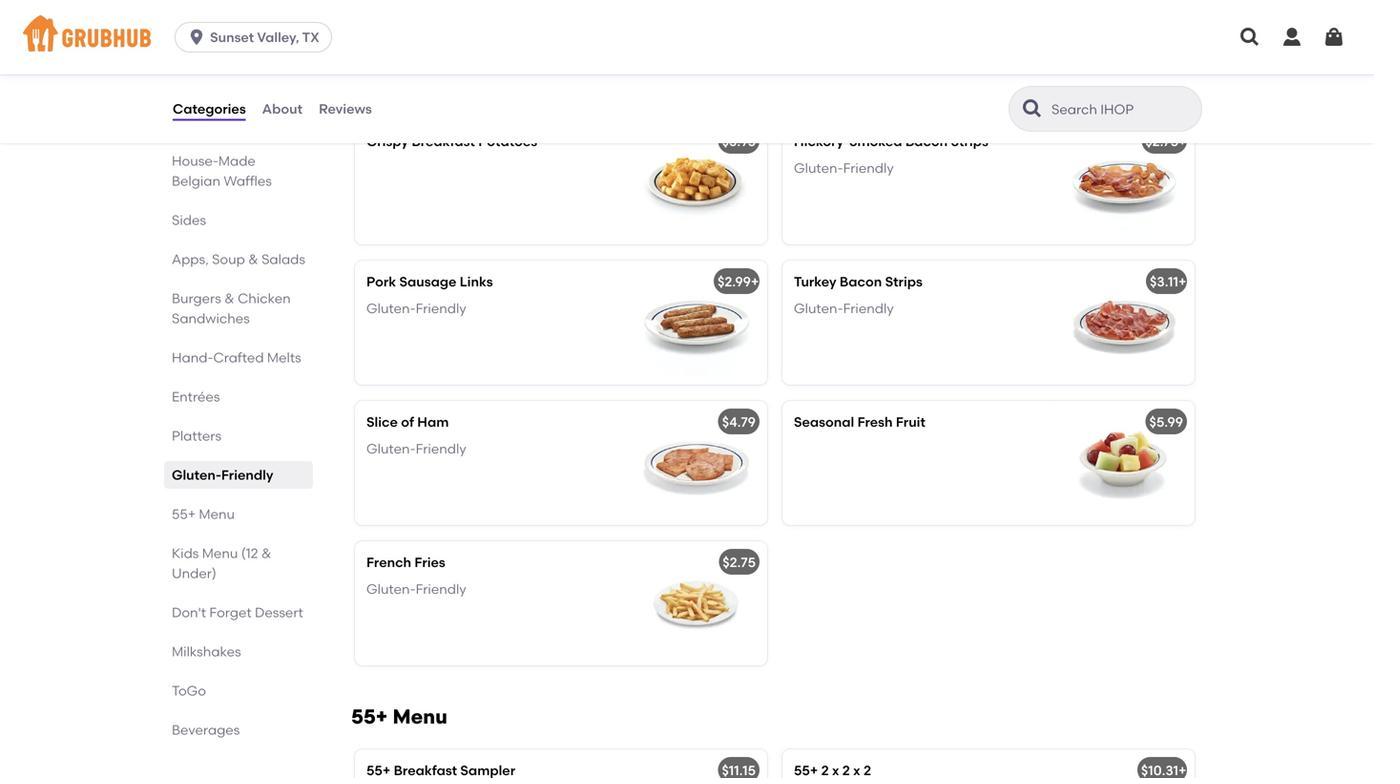 Task type: locate. For each thing, give the bounding box(es) containing it.
apps,
[[172, 251, 209, 267]]

reviews button
[[318, 74, 373, 143]]

categories button
[[172, 74, 247, 143]]

friendly down smoked
[[844, 160, 894, 176]]

burgers & chicken sandwiches
[[172, 290, 291, 327]]

1 vertical spatial strips
[[886, 273, 923, 290]]

gluten- up friendly
[[545, 20, 592, 36]]

55+ breakfast sampler image
[[624, 749, 768, 778]]

Search IHOP search field
[[1050, 100, 1196, 118]]

sandwiches
[[172, 310, 250, 327]]

belgian
[[172, 173, 221, 189]]

bacon right smoked
[[906, 133, 948, 149]]

& right (12
[[261, 545, 272, 561]]

original gluten-friendly pancakes - (short stack) image
[[624, 0, 768, 104]]

gluten- for strips
[[794, 300, 844, 317]]

55+ menu
[[172, 506, 235, 522], [351, 704, 448, 729]]

crispy breakfast potatoes
[[367, 133, 538, 149]]

gluten-
[[545, 20, 592, 36], [493, 39, 540, 55]]

strips right smoked
[[951, 133, 989, 149]]

as tasty as the original, just gluten- friendlier. two fluffy gluten-friendly pancakes topped with whipped real butter. button
[[355, 0, 768, 104]]

gluten-friendly down turkey bacon strips
[[794, 300, 894, 317]]

tasty
[[386, 20, 418, 36]]

pork
[[367, 273, 396, 290]]

friendly for bacon
[[844, 160, 894, 176]]

as
[[367, 20, 382, 36]]

55+
[[172, 506, 196, 522], [351, 704, 388, 729]]

bacon
[[906, 133, 948, 149], [840, 273, 882, 290]]

1 vertical spatial bacon
[[840, 273, 882, 290]]

0 vertical spatial strips
[[951, 133, 989, 149]]

$2.99
[[718, 273, 751, 290]]

0 horizontal spatial $2.75
[[723, 554, 756, 570]]

hickory-smoked bacon strips
[[794, 133, 989, 149]]

0 vertical spatial &
[[248, 251, 258, 267]]

gluten-friendly for links
[[367, 300, 467, 317]]

1 horizontal spatial 55+
[[351, 704, 388, 729]]

gluten- for bacon
[[794, 160, 844, 176]]

crispy breakfast potatoes image
[[624, 120, 768, 244]]

+
[[1179, 133, 1187, 149], [751, 273, 759, 290], [1179, 273, 1187, 290]]

fresh
[[858, 414, 893, 430]]

0 horizontal spatial strips
[[886, 273, 923, 290]]

0 horizontal spatial bacon
[[840, 273, 882, 290]]

main navigation navigation
[[0, 0, 1375, 74]]

& right soup
[[248, 251, 258, 267]]

of
[[401, 414, 414, 430]]

kids
[[172, 545, 199, 561]]

fluffy
[[458, 39, 490, 55]]

& up sandwiches
[[225, 290, 235, 306]]

melts
[[267, 349, 301, 366]]

$2.75
[[1146, 133, 1179, 149], [723, 554, 756, 570]]

friendly for strips
[[844, 300, 894, 317]]

2 horizontal spatial &
[[261, 545, 272, 561]]

as tasty as the original, just gluten- friendlier. two fluffy gluten-friendly pancakes topped with whipped real butter.
[[367, 20, 599, 94]]

fries
[[415, 554, 446, 570]]

gluten-
[[794, 160, 844, 176], [367, 300, 416, 317], [794, 300, 844, 317], [367, 441, 416, 457], [172, 467, 221, 483], [367, 581, 416, 597]]

under)
[[172, 565, 217, 581]]

friendly down fries on the left of the page
[[416, 581, 467, 597]]

friendly down ham
[[416, 441, 467, 457]]

bacon right turkey
[[840, 273, 882, 290]]

1 horizontal spatial strips
[[951, 133, 989, 149]]

0 horizontal spatial &
[[225, 290, 235, 306]]

french
[[367, 554, 412, 570]]

$2.75 for $2.75
[[723, 554, 756, 570]]

whipped
[[515, 59, 571, 75]]

1 horizontal spatial $2.75
[[1146, 133, 1179, 149]]

about
[[262, 101, 303, 117]]

& inside burgers & chicken sandwiches
[[225, 290, 235, 306]]

(12
[[241, 545, 258, 561]]

friendly
[[844, 160, 894, 176], [416, 300, 467, 317], [844, 300, 894, 317], [416, 441, 467, 457], [221, 467, 274, 483], [416, 581, 467, 597]]

1 horizontal spatial &
[[248, 251, 258, 267]]

svg image
[[1239, 26, 1262, 49], [1281, 26, 1304, 49], [1323, 26, 1346, 49], [187, 28, 206, 47]]

friendly for links
[[416, 300, 467, 317]]

gluten-friendly down hickory- in the right of the page
[[794, 160, 894, 176]]

just
[[519, 20, 541, 36]]

0 horizontal spatial 55+
[[172, 506, 196, 522]]

1 vertical spatial 55+ menu
[[351, 704, 448, 729]]

1 vertical spatial &
[[225, 290, 235, 306]]

1 horizontal spatial 55+ menu
[[351, 704, 448, 729]]

$2.75 +
[[1146, 133, 1187, 149]]

0 vertical spatial bacon
[[906, 133, 948, 149]]

slice
[[367, 414, 398, 430]]

0 vertical spatial $2.75
[[1146, 133, 1179, 149]]

slice of ham
[[367, 414, 449, 430]]

$3.11 +
[[1150, 273, 1187, 290]]

hand-
[[172, 349, 213, 366]]

gluten-friendly down slice of ham
[[367, 441, 467, 457]]

0 vertical spatial menu
[[199, 506, 235, 522]]

gluten- down turkey
[[794, 300, 844, 317]]

gluten- down hickory- in the right of the page
[[794, 160, 844, 176]]

french fries image
[[624, 541, 768, 665]]

1 horizontal spatial bacon
[[906, 133, 948, 149]]

strips right turkey
[[886, 273, 923, 290]]

seasonal
[[794, 414, 855, 430]]

gluten-friendly down sausage
[[367, 300, 467, 317]]

1 vertical spatial menu
[[202, 545, 238, 561]]

hickory-smoked bacon strips image
[[1052, 120, 1195, 244]]

0 vertical spatial 55+ menu
[[172, 506, 235, 522]]

tx
[[302, 29, 320, 45]]

gluten-friendly
[[794, 160, 894, 176], [367, 300, 467, 317], [794, 300, 894, 317], [367, 441, 467, 457], [172, 467, 274, 483], [367, 581, 467, 597]]

2 vertical spatial &
[[261, 545, 272, 561]]

turkey bacon strips
[[794, 273, 923, 290]]

0 horizontal spatial 55+ menu
[[172, 506, 235, 522]]

friendly down turkey bacon strips
[[844, 300, 894, 317]]

55+ 2 x 2 x 2 image
[[1052, 749, 1195, 778]]

1 vertical spatial $2.75
[[723, 554, 756, 570]]

$4.79
[[722, 414, 756, 430]]

gluten- down slice
[[367, 441, 416, 457]]

$3.11
[[1150, 273, 1179, 290]]

breakfast
[[412, 133, 475, 149]]

gluten- down "pork"
[[367, 300, 416, 317]]

friendly down the pork sausage links
[[416, 300, 467, 317]]

menu
[[199, 506, 235, 522], [202, 545, 238, 561], [393, 704, 448, 729]]

crafted
[[213, 349, 264, 366]]

turkey bacon strips image
[[1052, 261, 1195, 385]]

pork sausage links image
[[624, 261, 768, 385]]

0 vertical spatial gluten-
[[545, 20, 592, 36]]

sausage
[[400, 273, 457, 290]]

&
[[248, 251, 258, 267], [225, 290, 235, 306], [261, 545, 272, 561]]

platters
[[172, 428, 222, 444]]

milkshakes
[[172, 643, 241, 660]]

gluten- down the just
[[493, 39, 540, 55]]

don't forget dessert
[[172, 604, 303, 621]]

+ for $3.11
[[1179, 273, 1187, 290]]

house-made belgian waffles
[[172, 153, 272, 189]]

$5.99
[[1150, 414, 1184, 430]]

smoked
[[850, 133, 903, 149]]

+ for $2.99
[[751, 273, 759, 290]]

friendly for ham
[[416, 441, 467, 457]]

with
[[484, 59, 511, 75]]

1 vertical spatial gluten-
[[493, 39, 540, 55]]



Task type: describe. For each thing, give the bounding box(es) containing it.
togo
[[172, 683, 206, 699]]

ham
[[417, 414, 449, 430]]

about button
[[261, 74, 304, 143]]

gluten-friendly for bacon
[[794, 160, 894, 176]]

topped
[[433, 59, 481, 75]]

apps, soup & salads
[[172, 251, 305, 267]]

$2.99 +
[[718, 273, 759, 290]]

salads
[[262, 251, 305, 267]]

turkey
[[794, 273, 837, 290]]

gluten- down french
[[367, 581, 416, 597]]

butter.
[[367, 78, 409, 94]]

1 horizontal spatial gluten-
[[545, 20, 592, 36]]

+ for $2.75
[[1179, 133, 1187, 149]]

2 vertical spatial menu
[[393, 704, 448, 729]]

real
[[574, 59, 599, 75]]

categories
[[173, 101, 246, 117]]

gluten-friendly for ham
[[367, 441, 467, 457]]

kids menu (12 & under)
[[172, 545, 272, 581]]

made
[[218, 153, 256, 169]]

beverages
[[172, 722, 240, 738]]

0 horizontal spatial gluten-
[[493, 39, 540, 55]]

as
[[421, 20, 436, 36]]

don't
[[172, 604, 206, 621]]

friendly down the "platters"
[[221, 467, 274, 483]]

friendlier.
[[367, 39, 426, 55]]

entrées
[[172, 389, 220, 405]]

hickory-
[[794, 133, 850, 149]]

search icon image
[[1022, 97, 1044, 120]]

& inside kids menu (12 & under)
[[261, 545, 272, 561]]

reviews
[[319, 101, 372, 117]]

1 vertical spatial 55+
[[351, 704, 388, 729]]

hand-crafted melts
[[172, 349, 301, 366]]

dessert
[[255, 604, 303, 621]]

$3.95
[[722, 133, 756, 149]]

fruit
[[896, 414, 926, 430]]

gluten-friendly down french fries
[[367, 581, 467, 597]]

gluten- down the "platters"
[[172, 467, 221, 483]]

gluten- for ham
[[367, 441, 416, 457]]

hash browns image
[[1052, 0, 1195, 104]]

gluten- for links
[[367, 300, 416, 317]]

links
[[460, 273, 493, 290]]

sunset valley, tx
[[210, 29, 320, 45]]

menu inside kids menu (12 & under)
[[202, 545, 238, 561]]

burgers
[[172, 290, 221, 306]]

gluten-friendly down the "platters"
[[172, 467, 274, 483]]

0 vertical spatial 55+
[[172, 506, 196, 522]]

slice of ham image
[[624, 401, 768, 525]]

forget
[[209, 604, 252, 621]]

original,
[[464, 20, 516, 36]]

crispy
[[367, 133, 409, 149]]

pork sausage links
[[367, 273, 493, 290]]

friendly
[[540, 39, 588, 55]]

$2.75 for $2.75 +
[[1146, 133, 1179, 149]]

sunset valley, tx button
[[175, 22, 340, 53]]

svg image inside sunset valley, tx button
[[187, 28, 206, 47]]

chicken
[[238, 290, 291, 306]]

pancakes
[[367, 59, 430, 75]]

sides
[[172, 212, 206, 228]]

seasonal fresh fruit image
[[1052, 401, 1195, 525]]

two
[[429, 39, 455, 55]]

waffles
[[224, 173, 272, 189]]

gluten-friendly for strips
[[794, 300, 894, 317]]

sunset
[[210, 29, 254, 45]]

soup
[[212, 251, 245, 267]]

the
[[439, 20, 460, 36]]

french fries
[[367, 554, 446, 570]]

house-
[[172, 153, 218, 169]]

potatoes
[[479, 133, 538, 149]]

valley,
[[257, 29, 299, 45]]

seasonal fresh fruit
[[794, 414, 926, 430]]



Task type: vqa. For each thing, say whether or not it's contained in the screenshot.
'Items'
no



